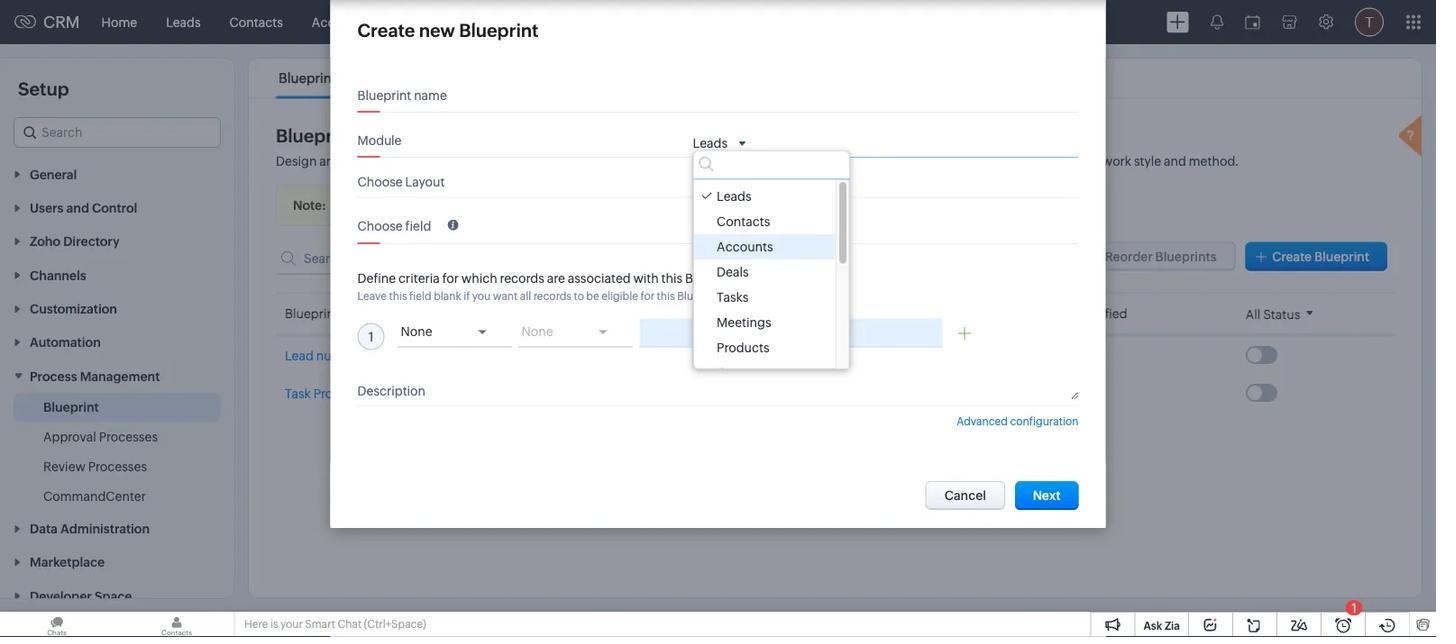 Task type: describe. For each thing, give the bounding box(es) containing it.
this right with
[[662, 271, 683, 286]]

draft
[[427, 198, 456, 213]]

blueprint inside button
[[1315, 249, 1370, 264]]

0 horizontal spatial layout
[[405, 175, 445, 189]]

smart
[[305, 619, 335, 631]]

calls link
[[588, 0, 645, 44]]

create for create blueprint
[[1273, 249, 1312, 264]]

style
[[1134, 154, 1162, 169]]

1 vertical spatial records
[[534, 290, 572, 302]]

are
[[547, 271, 565, 286]]

leads down define criteria for which records are associated with this blueprint. leave this field blank if you want all records to be eligible for this blueprint.
[[548, 348, 583, 363]]

home link
[[87, 0, 152, 44]]

1 horizontal spatial for
[[641, 290, 655, 302]]

analytics link
[[720, 0, 802, 44]]

services link
[[802, 0, 881, 44]]

management inside dropdown button
[[80, 369, 160, 384]]

want
[[493, 290, 518, 302]]

create new blueprint
[[358, 20, 539, 41]]

quotes
[[717, 366, 760, 381]]

copy
[[458, 198, 488, 213]]

home
[[102, 15, 137, 29]]

name
[[414, 88, 447, 103]]

making
[[709, 154, 753, 169]]

blank
[[434, 290, 461, 302]]

configuration
[[1010, 415, 1079, 427]]

blueprints link
[[276, 70, 346, 86]]

lead for lead nurturing process
[[285, 349, 314, 363]]

leave
[[358, 290, 387, 302]]

matches
[[468, 154, 519, 169]]

task process management
[[285, 387, 440, 401]]

process inside task process management link
[[314, 387, 359, 401]]

create for create new blueprint
[[358, 20, 415, 41]]

zia
[[1165, 620, 1180, 632]]

0 horizontal spatial tasks
[[458, 15, 490, 29]]

crm
[[43, 13, 80, 31]]

reports link
[[645, 0, 720, 44]]

define
[[344, 154, 382, 169]]

review processes link
[[43, 458, 147, 476]]

all
[[520, 290, 531, 302]]

description
[[358, 384, 426, 398]]

standard
[[719, 348, 773, 363]]

blueprint link
[[43, 398, 99, 416]]

associated
[[568, 271, 631, 286]]

crm link
[[14, 13, 80, 31]]

work
[[1103, 154, 1132, 169]]

accounts inside tree
[[717, 240, 773, 254]]

0 vertical spatial blueprint.
[[685, 271, 743, 286]]

field
[[891, 307, 919, 321]]

chat
[[338, 619, 362, 631]]

published
[[527, 198, 585, 213]]

a
[[384, 154, 391, 169]]

0 vertical spatial deals
[[397, 15, 429, 29]]

create blueprint
[[1273, 249, 1370, 264]]

2 the from the left
[[505, 198, 524, 213]]

contacts link
[[215, 0, 297, 44]]

process management region
[[0, 393, 234, 512]]

process management
[[30, 369, 160, 384]]

here
[[244, 619, 268, 631]]

review processes
[[43, 459, 147, 474]]

0 vertical spatial field
[[405, 219, 431, 233]]

1 horizontal spatial to
[[1018, 154, 1030, 169]]

ask
[[1144, 620, 1163, 632]]

blueprints
[[279, 70, 343, 86]]

modified
[[1075, 307, 1128, 321]]

processes for review processes
[[88, 459, 147, 474]]

leads for tree containing leads
[[717, 189, 751, 204]]

your left data
[[809, 154, 835, 169]]

accounts link
[[297, 0, 383, 44]]

none for 1st none field from the left
[[401, 324, 433, 339]]

tasks inside tree
[[717, 290, 748, 305]]

services
[[817, 15, 867, 29]]

status
[[922, 348, 959, 363]]

task process management link
[[285, 385, 443, 403]]

lead for lead status
[[891, 348, 919, 363]]

design
[[276, 154, 317, 169]]

sure
[[755, 154, 780, 169]]

choose for choose field
[[358, 219, 403, 233]]

with
[[633, 271, 659, 286]]

tasks link
[[444, 0, 504, 44]]

blueprints list
[[262, 59, 431, 98]]

1 horizontal spatial is
[[866, 154, 875, 169]]

deals inside tree
[[717, 265, 749, 280]]

(ctrl+space)
[[364, 619, 426, 631]]

1 that from the left
[[443, 154, 466, 169]]

process management button
[[0, 359, 234, 393]]

define criteria for which records are associated with this blueprint. leave this field blank if you want all records to be eligible for this blueprint.
[[358, 271, 743, 302]]

1 horizontal spatial management
[[362, 387, 440, 401]]

be
[[586, 290, 599, 302]]

none for second none field
[[522, 324, 553, 339]]

which
[[462, 271, 497, 286]]

nurturing
[[316, 349, 372, 363]]

meetings inside tree
[[717, 316, 771, 330]]

design and define a process that matches your organizational policy while making sure that your data is streamlined and adhere to your team's work style and method.
[[276, 154, 1239, 169]]

method.
[[1189, 154, 1239, 169]]

this right leave
[[389, 290, 407, 302]]

setup
[[18, 78, 69, 99]]



Task type: vqa. For each thing, say whether or not it's contained in the screenshot.
the 'Other Modules' field
no



Task type: locate. For each thing, give the bounding box(es) containing it.
1 vertical spatial blueprint.
[[677, 290, 727, 302]]

your left team's
[[1033, 154, 1059, 169]]

is
[[866, 154, 875, 169], [270, 619, 278, 631]]

and left define
[[319, 154, 342, 169]]

meetings link
[[504, 0, 588, 44]]

advanced
[[957, 415, 1008, 427]]

0 vertical spatial contacts
[[230, 15, 283, 29]]

process up choose layout
[[394, 154, 440, 169]]

that
[[443, 154, 466, 169], [783, 154, 806, 169]]

choose field
[[358, 219, 431, 233]]

0 horizontal spatial accounts
[[312, 15, 368, 29]]

meetings left calls on the top left of the page
[[519, 15, 573, 29]]

choose layout
[[358, 175, 445, 189]]

1 vertical spatial choose
[[358, 219, 403, 233]]

criteria
[[399, 271, 440, 286]]

0 horizontal spatial to
[[574, 290, 584, 302]]

contacts down "making" at the top of the page
[[717, 215, 770, 229]]

for down with
[[641, 290, 655, 302]]

choose down 'denotes'
[[358, 219, 403, 233]]

field
[[405, 219, 431, 233], [409, 290, 432, 302]]

the
[[406, 198, 425, 213], [505, 198, 524, 213]]

lead status
[[891, 348, 959, 363]]

field down criteria
[[409, 290, 432, 302]]

1 horizontal spatial create
[[1273, 249, 1312, 264]]

management
[[80, 369, 160, 384], [362, 387, 440, 401]]

choose down a
[[358, 175, 403, 189]]

blueprint.
[[587, 198, 645, 213]]

projects
[[895, 15, 943, 29]]

1 vertical spatial contacts
[[717, 215, 770, 229]]

2 lead from the left
[[285, 349, 314, 363]]

contacts inside tree
[[717, 215, 770, 229]]

process up blueprint link
[[30, 369, 77, 384]]

0 vertical spatial is
[[866, 154, 875, 169]]

calls
[[602, 15, 631, 29]]

organizational
[[550, 154, 634, 169]]

lead left the status
[[891, 348, 919, 363]]

leads link
[[152, 0, 215, 44]]

last
[[1049, 307, 1073, 321]]

accounts inside the accounts "link"
[[312, 15, 368, 29]]

tasks up products
[[717, 290, 748, 305]]

lead up task
[[285, 349, 314, 363]]

blueprint. up products
[[677, 290, 727, 302]]

0 vertical spatial meetings
[[519, 15, 573, 29]]

define
[[358, 271, 396, 286]]

2 none from the left
[[522, 324, 553, 339]]

commandcenter
[[43, 489, 146, 504]]

Search text field
[[276, 242, 546, 275]]

of
[[490, 198, 502, 213]]

1 vertical spatial accounts
[[717, 240, 773, 254]]

0 horizontal spatial deals
[[397, 15, 429, 29]]

to right adhere
[[1018, 154, 1030, 169]]

2 and from the left
[[949, 154, 972, 169]]

0 vertical spatial to
[[1018, 154, 1030, 169]]

to inside define criteria for which records are associated with this blueprint. leave this field blank if you want all records to be eligible for this blueprint.
[[574, 290, 584, 302]]

0 horizontal spatial create
[[358, 20, 415, 41]]

1 choose from the top
[[358, 175, 403, 189]]

process right task
[[314, 387, 359, 401]]

3 and from the left
[[1164, 154, 1187, 169]]

your right the matches
[[522, 154, 548, 169]]

processes inside "link"
[[88, 459, 147, 474]]

leads inside tree
[[717, 189, 751, 204]]

field inside define criteria for which records are associated with this blueprint. leave this field blank if you want all records to be eligible for this blueprint.
[[409, 290, 432, 302]]

1 vertical spatial process
[[314, 387, 359, 401]]

the left draft
[[406, 198, 425, 213]]

meetings up products
[[717, 316, 771, 330]]

data
[[837, 154, 863, 169]]

eligible
[[602, 290, 638, 302]]

1 horizontal spatial and
[[949, 154, 972, 169]]

2 none field from the left
[[519, 319, 633, 348]]

records down are
[[534, 290, 572, 302]]

1 none field from the left
[[398, 319, 512, 348]]

0 vertical spatial tasks
[[458, 15, 490, 29]]

0 vertical spatial records
[[500, 271, 545, 286]]

last modified
[[1049, 307, 1128, 321]]

1 horizontal spatial meetings
[[717, 316, 771, 330]]

1 horizontal spatial layout
[[719, 307, 759, 321]]

tree
[[694, 179, 850, 386]]

products
[[717, 341, 769, 355]]

1 horizontal spatial lead
[[891, 348, 919, 363]]

layout up draft
[[405, 175, 445, 189]]

process
[[394, 154, 440, 169], [374, 349, 421, 363]]

lead nurturing process link
[[285, 347, 423, 365]]

commandcenter link
[[43, 487, 146, 505]]

leads inside "field"
[[693, 136, 728, 150]]

your
[[522, 154, 548, 169], [809, 154, 835, 169], [1033, 154, 1059, 169], [280, 619, 303, 631]]

1 vertical spatial management
[[362, 387, 440, 401]]

adhere
[[974, 154, 1015, 169]]

this down with
[[657, 290, 675, 302]]

choose for choose layout
[[358, 175, 403, 189]]

team's
[[1061, 154, 1100, 169]]

this
[[662, 271, 683, 286], [389, 290, 407, 302], [657, 290, 675, 302]]

0 vertical spatial create
[[358, 20, 415, 41]]

None search field
[[694, 151, 850, 179]]

leads right home
[[166, 15, 201, 29]]

choose
[[358, 175, 403, 189], [358, 219, 403, 233]]

for up blank
[[442, 271, 459, 286]]

module
[[358, 133, 402, 148]]

processes down approval processes link
[[88, 459, 147, 474]]

0 horizontal spatial none field
[[398, 319, 512, 348]]

create inside button
[[1273, 249, 1312, 264]]

contacts
[[230, 15, 283, 29], [717, 215, 770, 229]]

lead nurturing process
[[285, 349, 421, 363]]

1 vertical spatial for
[[641, 290, 655, 302]]

reports
[[659, 15, 705, 29]]

1 horizontal spatial tasks
[[717, 290, 748, 305]]

review
[[43, 459, 86, 474]]

accounts down design and define a process that matches your organizational policy while making sure that your data is streamlined and adhere to your team's work style and method.
[[717, 240, 773, 254]]

deals left tasks link
[[397, 15, 429, 29]]

0 vertical spatial management
[[80, 369, 160, 384]]

is right data
[[866, 154, 875, 169]]

streamlined
[[878, 154, 947, 169]]

0 horizontal spatial process
[[30, 369, 77, 384]]

0 vertical spatial choose
[[358, 175, 403, 189]]

0 vertical spatial accounts
[[312, 15, 368, 29]]

1 horizontal spatial contacts
[[717, 215, 770, 229]]

2 horizontal spatial and
[[1164, 154, 1187, 169]]

0 horizontal spatial meetings
[[519, 15, 573, 29]]

create blueprint button
[[1246, 242, 1388, 271]]

None button
[[926, 481, 1005, 510], [1015, 481, 1079, 510], [926, 481, 1005, 510], [1015, 481, 1079, 510]]

management down lead nurturing process link
[[362, 387, 440, 401]]

0 horizontal spatial none
[[401, 324, 433, 339]]

0 horizontal spatial that
[[443, 154, 466, 169]]

0 vertical spatial processes
[[99, 430, 158, 444]]

1 horizontal spatial none
[[522, 324, 553, 339]]

1 vertical spatial process
[[374, 349, 421, 363]]

1 vertical spatial is
[[270, 619, 278, 631]]

for
[[442, 271, 459, 286], [641, 290, 655, 302]]

1 vertical spatial tasks
[[717, 290, 748, 305]]

task
[[285, 387, 311, 401]]

layout up products
[[719, 307, 759, 321]]

lead
[[891, 348, 919, 363], [285, 349, 314, 363]]

deals up products
[[717, 265, 749, 280]]

contacts right leads link
[[230, 15, 283, 29]]

1 horizontal spatial that
[[783, 154, 806, 169]]

1 horizontal spatial process
[[314, 387, 359, 401]]

accounts
[[312, 15, 368, 29], [717, 240, 773, 254]]

2 choose from the top
[[358, 219, 403, 233]]

1 vertical spatial create
[[1273, 249, 1312, 264]]

1 none from the left
[[401, 324, 433, 339]]

and right style
[[1164, 154, 1187, 169]]

None field
[[398, 319, 512, 348], [519, 319, 633, 348]]

1 vertical spatial to
[[574, 290, 584, 302]]

blueprint name
[[358, 88, 447, 103]]

lead inside lead nurturing process link
[[285, 349, 314, 363]]

analytics
[[734, 15, 788, 29]]

1 horizontal spatial deals
[[717, 265, 749, 280]]

is right here
[[270, 619, 278, 631]]

0 vertical spatial process
[[394, 154, 440, 169]]

0 vertical spatial layout
[[405, 175, 445, 189]]

approval
[[43, 430, 96, 444]]

none down criteria
[[401, 324, 433, 339]]

1 vertical spatial processes
[[88, 459, 147, 474]]

ask zia
[[1144, 620, 1180, 632]]

1 vertical spatial deals
[[717, 265, 749, 280]]

1 horizontal spatial the
[[505, 198, 524, 213]]

if
[[464, 290, 470, 302]]

advanced configuration
[[957, 415, 1079, 427]]

chats image
[[0, 612, 114, 638]]

management up blueprint link
[[80, 369, 160, 384]]

Leads field
[[693, 135, 750, 152]]

and left adhere
[[949, 154, 972, 169]]

tasks
[[458, 15, 490, 29], [717, 290, 748, 305]]

you
[[472, 290, 491, 302]]

0 vertical spatial process
[[30, 369, 77, 384]]

leads down "making" at the top of the page
[[717, 189, 751, 204]]

blueprint inside process management region
[[43, 400, 99, 414]]

blueprint
[[459, 20, 539, 41], [358, 88, 411, 103], [276, 126, 356, 147], [1315, 249, 1370, 264], [285, 307, 339, 321], [43, 400, 99, 414]]

your left smart
[[280, 619, 303, 631]]

none field down be
[[519, 319, 633, 348]]

contacts image
[[120, 612, 234, 638]]

0 horizontal spatial the
[[406, 198, 425, 213]]

records
[[500, 271, 545, 286], [534, 290, 572, 302]]

1 lead from the left
[[891, 348, 919, 363]]

here is your smart chat (ctrl+space)
[[244, 619, 426, 631]]

approval processes
[[43, 430, 158, 444]]

that left the matches
[[443, 154, 466, 169]]

field down draft
[[405, 219, 431, 233]]

1 the from the left
[[406, 198, 425, 213]]

denotes the draft copy of the published blueprint.
[[355, 198, 645, 213]]

0 horizontal spatial lead
[[285, 349, 314, 363]]

0 horizontal spatial and
[[319, 154, 342, 169]]

tasks right new
[[458, 15, 490, 29]]

note:
[[293, 198, 326, 213]]

leads for leads "field"
[[693, 136, 728, 150]]

1 horizontal spatial accounts
[[717, 240, 773, 254]]

processes up review processes "link"
[[99, 430, 158, 444]]

records up all
[[500, 271, 545, 286]]

blueprint. right with
[[685, 271, 743, 286]]

1 horizontal spatial none field
[[519, 319, 633, 348]]

1 vertical spatial layout
[[719, 307, 759, 321]]

to left be
[[574, 290, 584, 302]]

1 vertical spatial field
[[409, 290, 432, 302]]

accounts up blueprints list
[[312, 15, 368, 29]]

None text field
[[640, 319, 943, 348], [693, 384, 1079, 400], [640, 319, 943, 348], [693, 384, 1079, 400]]

1 and from the left
[[319, 154, 342, 169]]

processes
[[99, 430, 158, 444], [88, 459, 147, 474]]

2 that from the left
[[783, 154, 806, 169]]

approval processes link
[[43, 428, 158, 446]]

none down all
[[522, 324, 553, 339]]

0 horizontal spatial management
[[80, 369, 160, 384]]

none
[[401, 324, 433, 339], [522, 324, 553, 339]]

0 vertical spatial for
[[442, 271, 459, 286]]

meetings inside meetings link
[[519, 15, 573, 29]]

none field down blank
[[398, 319, 512, 348]]

processes for approval processes
[[99, 430, 158, 444]]

leads for leads link
[[166, 15, 201, 29]]

deals link
[[383, 0, 444, 44]]

policy
[[637, 154, 672, 169]]

process
[[30, 369, 77, 384], [314, 387, 359, 401]]

1
[[1352, 601, 1357, 615]]

that right sure
[[783, 154, 806, 169]]

the right of on the left top of the page
[[505, 198, 524, 213]]

process inside process management dropdown button
[[30, 369, 77, 384]]

0 horizontal spatial contacts
[[230, 15, 283, 29]]

process inside lead nurturing process link
[[374, 349, 421, 363]]

leads up 'while'
[[693, 136, 728, 150]]

tree containing leads
[[694, 179, 850, 386]]

process up description
[[374, 349, 421, 363]]

1 vertical spatial meetings
[[717, 316, 771, 330]]

0 horizontal spatial is
[[270, 619, 278, 631]]

0 horizontal spatial for
[[442, 271, 459, 286]]



